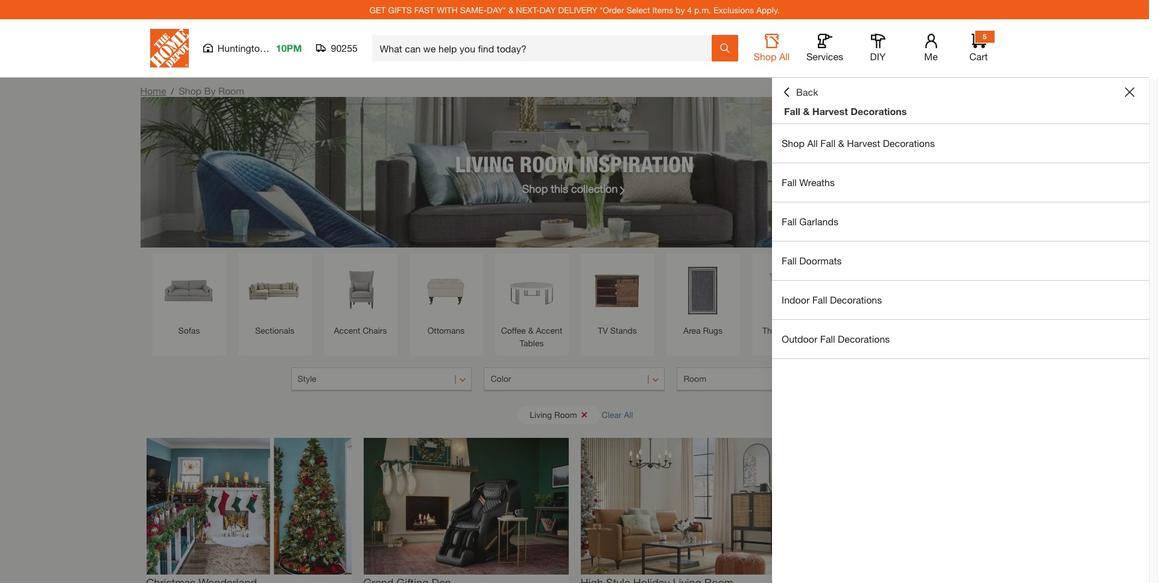 Task type: locate. For each thing, give the bounding box(es) containing it.
coffee & accent tables image
[[501, 260, 563, 322]]

shop right / on the left of the page
[[179, 85, 202, 97]]

diy button
[[859, 34, 897, 63]]

2 vertical spatial all
[[624, 410, 633, 420]]

all inside button
[[624, 410, 633, 420]]

90255 button
[[316, 42, 358, 54]]

shop all button
[[753, 34, 791, 63]]

harvest
[[813, 106, 848, 117], [847, 138, 880, 149]]

*order
[[600, 5, 624, 15]]

2 horizontal spatial all
[[807, 138, 818, 149]]

menu
[[772, 124, 1149, 360]]

outdoor fall decorations
[[782, 334, 890, 345]]

0 horizontal spatial accent
[[334, 326, 360, 336]]

all inside menu
[[807, 138, 818, 149]]

all for shop all
[[779, 51, 790, 62]]

fall wreaths
[[782, 177, 835, 188]]

0 vertical spatial living
[[455, 151, 514, 177]]

throw blankets
[[845, 326, 904, 336]]

fall
[[784, 106, 801, 117], [821, 138, 836, 149], [782, 177, 797, 188], [782, 216, 797, 227], [782, 255, 797, 267], [812, 294, 827, 306], [820, 334, 835, 345]]

2 horizontal spatial stretchy image image
[[581, 439, 786, 575]]

living room
[[530, 410, 577, 420]]

all
[[779, 51, 790, 62], [807, 138, 818, 149], [624, 410, 633, 420]]

room right by
[[218, 85, 244, 97]]

shop
[[754, 51, 777, 62], [179, 85, 202, 97], [782, 138, 805, 149], [522, 182, 548, 195]]

living room button
[[518, 406, 600, 424]]

fall left doormats
[[782, 255, 797, 267]]

0 horizontal spatial throw
[[763, 326, 786, 336]]

throw left blankets
[[845, 326, 869, 336]]

all inside 'button'
[[779, 51, 790, 62]]

room down area
[[684, 374, 707, 384]]

rugs
[[703, 326, 723, 336]]

shop all fall & harvest decorations
[[782, 138, 935, 149]]

shop inside 'button'
[[754, 51, 777, 62]]

& inside menu
[[838, 138, 844, 149]]

clear
[[602, 410, 622, 420]]

gifts
[[388, 5, 412, 15]]

all up fall wreaths at the top of page
[[807, 138, 818, 149]]

fall doormats
[[782, 255, 842, 267]]

coffee & accent tables link
[[501, 260, 563, 350]]

blankets
[[871, 326, 904, 336]]

feedback link image
[[1142, 204, 1158, 269]]

area rugs link
[[672, 260, 734, 337]]

tv stands link
[[587, 260, 648, 337]]

fall wreaths link
[[772, 163, 1149, 202]]

throw
[[763, 326, 786, 336], [845, 326, 869, 336]]

1 horizontal spatial stretchy image image
[[363, 439, 569, 575]]

home / shop by room
[[140, 85, 244, 97]]

accent left chairs
[[334, 326, 360, 336]]

harvest down fall & harvest decorations
[[847, 138, 880, 149]]

2 throw from the left
[[845, 326, 869, 336]]

services button
[[806, 34, 844, 63]]

throw inside throw blankets link
[[845, 326, 869, 336]]

same-
[[460, 5, 487, 15]]

4
[[687, 5, 692, 15]]

fall & harvest decorations
[[784, 106, 907, 117]]

stretchy image image
[[146, 439, 351, 575], [363, 439, 569, 575], [581, 439, 786, 575]]

1 throw from the left
[[763, 326, 786, 336]]

indoor
[[782, 294, 810, 306]]

home link
[[140, 85, 166, 97]]

2 accent from the left
[[536, 326, 562, 336]]

living for living room inspiration
[[455, 151, 514, 177]]

ottomans link
[[415, 260, 477, 337]]

style
[[298, 374, 316, 384]]

chairs
[[363, 326, 387, 336]]

decorations
[[851, 106, 907, 117], [883, 138, 935, 149], [830, 294, 882, 306], [838, 334, 890, 345]]

sectionals link
[[244, 260, 306, 337]]

& down fall & harvest decorations
[[838, 138, 844, 149]]

/
[[171, 86, 174, 97]]

stands
[[610, 326, 637, 336]]

living room inspiration
[[455, 151, 694, 177]]

0 vertical spatial all
[[779, 51, 790, 62]]

throw for throw blankets
[[845, 326, 869, 336]]

by
[[676, 5, 685, 15]]

throw left pillows
[[763, 326, 786, 336]]

back button
[[782, 86, 818, 98]]

1 vertical spatial living
[[530, 410, 552, 420]]

0 horizontal spatial all
[[624, 410, 633, 420]]

What can we help you find today? search field
[[380, 36, 711, 61]]

collection
[[571, 182, 618, 195]]

accent
[[334, 326, 360, 336], [536, 326, 562, 336]]

&
[[509, 5, 514, 15], [803, 106, 810, 117], [838, 138, 844, 149], [528, 326, 534, 336]]

throw blankets link
[[844, 260, 905, 337]]

3 stretchy image image from the left
[[581, 439, 786, 575]]

throw inside throw pillows link
[[763, 326, 786, 336]]

sofas link
[[158, 260, 220, 337]]

1 horizontal spatial accent
[[536, 326, 562, 336]]

me
[[924, 51, 938, 62]]

coffee
[[501, 326, 526, 336]]

tables
[[520, 338, 544, 349]]

throw for throw pillows
[[763, 326, 786, 336]]

shop all
[[754, 51, 790, 62]]

1 horizontal spatial throw
[[845, 326, 869, 336]]

all right 'clear'
[[624, 410, 633, 420]]

fall right pillows
[[820, 334, 835, 345]]

throw pillows image
[[758, 260, 820, 322]]

& right day*
[[509, 5, 514, 15]]

day
[[540, 5, 556, 15]]

sectionals image
[[244, 260, 306, 322]]

1 horizontal spatial living
[[530, 410, 552, 420]]

shop inside menu
[[782, 138, 805, 149]]

sofas image
[[158, 260, 220, 322]]

1 vertical spatial all
[[807, 138, 818, 149]]

all up back button
[[779, 51, 790, 62]]

items
[[653, 5, 673, 15]]

cart
[[970, 51, 988, 62]]

accent chairs link
[[330, 260, 391, 337]]

& up tables
[[528, 326, 534, 336]]

1 vertical spatial harvest
[[847, 138, 880, 149]]

pillows
[[788, 326, 815, 336]]

0 horizontal spatial living
[[455, 151, 514, 177]]

shop this collection link
[[522, 181, 627, 197]]

area rugs
[[684, 326, 723, 336]]

all for clear all
[[624, 410, 633, 420]]

shop down apply.
[[754, 51, 777, 62]]

accent up tables
[[536, 326, 562, 336]]

drawer close image
[[1125, 87, 1135, 97]]

0 horizontal spatial stretchy image image
[[146, 439, 351, 575]]

cart 5
[[970, 32, 988, 62]]

harvest down back
[[813, 106, 848, 117]]

indoor fall decorations link
[[772, 281, 1149, 320]]

1 horizontal spatial all
[[779, 51, 790, 62]]

fall left the wreaths
[[782, 177, 797, 188]]

living inside button
[[530, 410, 552, 420]]

tv stands
[[598, 326, 637, 336]]

fall doormats link
[[772, 242, 1149, 281]]

with
[[437, 5, 458, 15]]

room button
[[677, 368, 858, 392]]

shop up fall wreaths at the top of page
[[782, 138, 805, 149]]

shop all fall & harvest decorations link
[[772, 124, 1149, 163]]

shop left this
[[522, 182, 548, 195]]

diy
[[870, 51, 886, 62]]

room
[[218, 85, 244, 97], [520, 151, 574, 177], [684, 374, 707, 384], [554, 410, 577, 420]]



Task type: describe. For each thing, give the bounding box(es) containing it.
ottomans
[[428, 326, 465, 336]]

the home depot logo image
[[150, 29, 189, 68]]

next-
[[516, 5, 540, 15]]

me button
[[912, 34, 950, 63]]

outdoor fall decorations link
[[772, 320, 1149, 359]]

color button
[[484, 368, 665, 392]]

back
[[796, 86, 818, 98]]

& inside coffee & accent tables
[[528, 326, 534, 336]]

clear all
[[602, 410, 633, 420]]

get gifts fast with same-day* & next-day delivery *order select items by 4 p.m. exclusions apply.
[[369, 5, 780, 15]]

living for living room
[[530, 410, 552, 420]]

1 stretchy image image from the left
[[146, 439, 351, 575]]

fall right indoor
[[812, 294, 827, 306]]

sectionals
[[255, 326, 294, 336]]

delivery
[[558, 5, 598, 15]]

area
[[684, 326, 701, 336]]

p.m.
[[694, 5, 711, 15]]

menu containing shop all fall & harvest decorations
[[772, 124, 1149, 360]]

apply.
[[756, 5, 780, 15]]

ottomans image
[[415, 260, 477, 322]]

1 accent from the left
[[334, 326, 360, 336]]

shop this collection
[[522, 182, 618, 195]]

home
[[140, 85, 166, 97]]

accent chairs
[[334, 326, 387, 336]]

services
[[807, 51, 843, 62]]

fall down fall & harvest decorations
[[821, 138, 836, 149]]

shop for shop all
[[754, 51, 777, 62]]

curtains & drapes image
[[929, 260, 991, 322]]

fast
[[414, 5, 435, 15]]

accent chairs image
[[330, 260, 391, 322]]

color
[[491, 374, 511, 384]]

by
[[204, 85, 216, 97]]

wreaths
[[800, 177, 835, 188]]

sofas
[[178, 326, 200, 336]]

room down 'color' button
[[554, 410, 577, 420]]

exclusions
[[714, 5, 754, 15]]

harvest inside menu
[[847, 138, 880, 149]]

fall down back button
[[784, 106, 801, 117]]

90255
[[331, 42, 358, 54]]

shop for shop all fall & harvest decorations
[[782, 138, 805, 149]]

10pm
[[276, 42, 302, 54]]

doormats
[[800, 255, 842, 267]]

throw blankets image
[[844, 260, 905, 322]]

& down back
[[803, 106, 810, 117]]

5
[[983, 32, 987, 41]]

shop for shop this collection
[[522, 182, 548, 195]]

select
[[627, 5, 650, 15]]

room up this
[[520, 151, 574, 177]]

this
[[551, 182, 568, 195]]

coffee & accent tables
[[501, 326, 562, 349]]

get
[[369, 5, 386, 15]]

tv
[[598, 326, 608, 336]]

2 stretchy image image from the left
[[363, 439, 569, 575]]

huntington park
[[217, 42, 288, 54]]

fall garlands
[[782, 216, 839, 227]]

huntington
[[217, 42, 265, 54]]

inspiration
[[580, 151, 694, 177]]

fall garlands link
[[772, 203, 1149, 241]]

outdoor
[[782, 334, 818, 345]]

throw pillows link
[[758, 260, 820, 337]]

fall left garlands
[[782, 216, 797, 227]]

day*
[[487, 5, 506, 15]]

style button
[[291, 368, 472, 392]]

tv stands image
[[587, 260, 648, 322]]

throw pillows
[[763, 326, 815, 336]]

park
[[268, 42, 288, 54]]

clear all button
[[602, 404, 633, 427]]

garlands
[[800, 216, 839, 227]]

0 vertical spatial harvest
[[813, 106, 848, 117]]

all for shop all fall & harvest decorations
[[807, 138, 818, 149]]

accent inside coffee & accent tables
[[536, 326, 562, 336]]

indoor fall decorations
[[782, 294, 882, 306]]

area rugs image
[[672, 260, 734, 322]]



Task type: vqa. For each thing, say whether or not it's contained in the screenshot.
Select
yes



